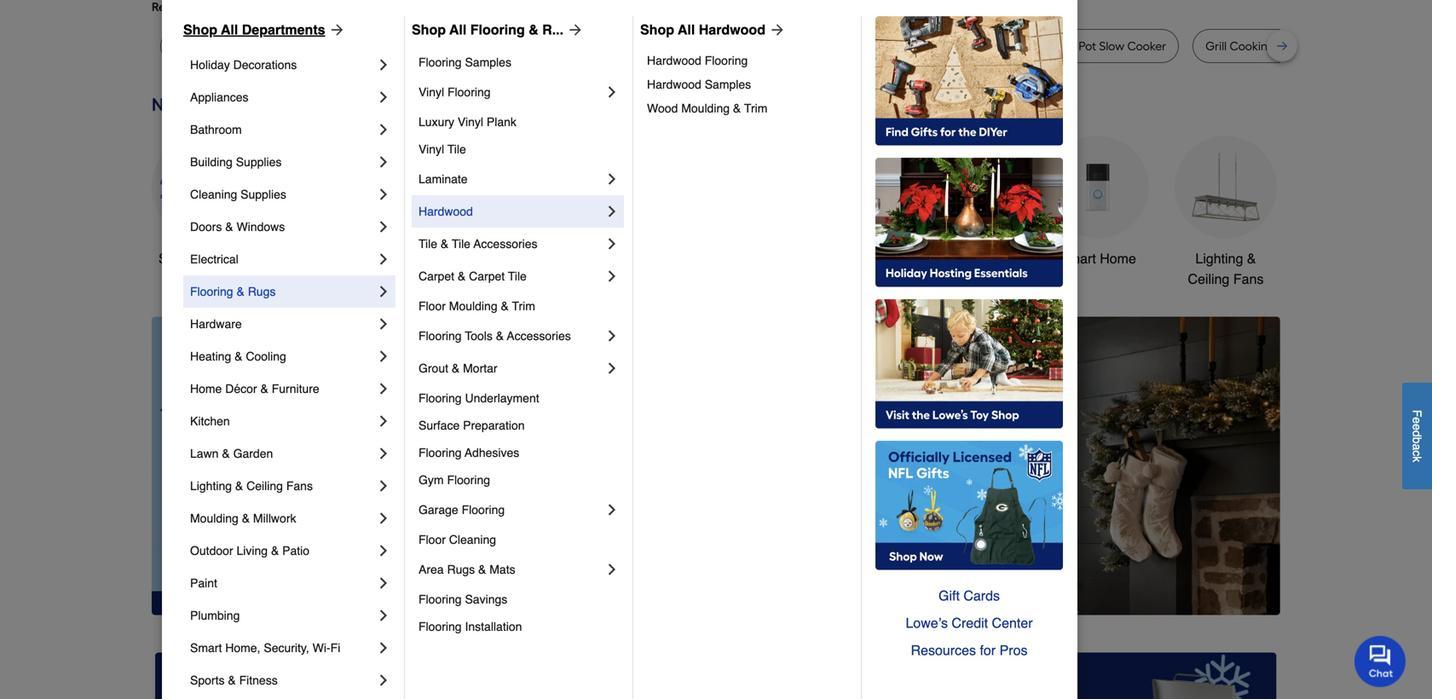 Task type: describe. For each thing, give the bounding box(es) containing it.
hardwood down the recommended searches for you heading
[[699, 22, 766, 38]]

shop all deals link
[[152, 136, 254, 269]]

1 horizontal spatial home
[[1100, 251, 1137, 266]]

& inside outdoor living & patio link
[[271, 544, 279, 558]]

shop for shop all flooring & r...
[[412, 22, 446, 38]]

& inside home décor & furniture link
[[260, 382, 268, 396]]

flooring & rugs
[[190, 285, 276, 298]]

chevron right image for flooring & rugs
[[375, 283, 392, 300]]

crock for crock pot slow cooker
[[1044, 39, 1076, 53]]

chevron right image for plumbing
[[375, 607, 392, 624]]

hardwood link
[[419, 195, 604, 228]]

visit the lowe's toy shop. image
[[876, 299, 1063, 429]]

cooling
[[246, 350, 286, 363]]

flooring savings link
[[419, 586, 621, 613]]

a
[[1411, 444, 1424, 450]]

outdoor tools & equipment link
[[791, 136, 894, 289]]

gym flooring link
[[419, 466, 621, 494]]

vinyl for vinyl flooring
[[419, 85, 444, 99]]

1 e from the top
[[1411, 417, 1424, 424]]

windows
[[237, 220, 285, 234]]

& inside area rugs & mats link
[[478, 563, 486, 576]]

& inside outdoor tools & equipment
[[882, 251, 891, 266]]

shop these last-minute gifts. $99 or less. quantities are limited and won't last. image
[[152, 317, 427, 615]]

lawn & garden link
[[190, 437, 375, 470]]

smart home link
[[1047, 136, 1149, 269]]

1 cooking from the left
[[842, 39, 888, 53]]

& inside moulding & millwork link
[[242, 512, 250, 525]]

grate
[[1278, 39, 1310, 53]]

grout & mortar
[[419, 362, 498, 375]]

living
[[237, 544, 268, 558]]

scroll to item #4 element
[[903, 583, 948, 593]]

tile inside vinyl tile link
[[448, 142, 466, 156]]

flooring up grout
[[419, 329, 462, 343]]

chevron right image for carpet & carpet tile
[[604, 268, 621, 285]]

home décor & furniture link
[[190, 373, 375, 405]]

sports & fitness
[[190, 674, 278, 687]]

crock pot slow cooker
[[1044, 39, 1167, 53]]

all for hardwood
[[678, 22, 695, 38]]

building supplies
[[190, 155, 282, 169]]

garage flooring link
[[419, 494, 604, 526]]

resources for pros
[[911, 643, 1028, 658]]

chevron right image for tile & tile accessories
[[604, 235, 621, 252]]

chevron right image for garage flooring
[[604, 501, 621, 518]]

rack
[[1377, 39, 1404, 53]]

doors & windows link
[[190, 211, 375, 243]]

for
[[980, 643, 996, 658]]

& inside the flooring tools & accessories link
[[496, 329, 504, 343]]

tile & tile accessories link
[[419, 228, 604, 260]]

chevron right image for cleaning supplies
[[375, 186, 392, 203]]

chevron right image for hardwood
[[604, 203, 621, 220]]

chevron right image for area rugs & mats
[[604, 561, 621, 578]]

doors
[[190, 220, 222, 234]]

furniture
[[272, 382, 320, 396]]

flooring tools & accessories link
[[419, 320, 604, 352]]

1 slow from the left
[[404, 39, 429, 53]]

1 vertical spatial lighting & ceiling fans
[[190, 479, 313, 493]]

mortar
[[463, 362, 498, 375]]

gift
[[939, 588, 960, 604]]

floor for floor cleaning
[[419, 533, 446, 547]]

carpet & carpet tile
[[419, 269, 527, 283]]

chevron right image for home décor & furniture
[[375, 380, 392, 397]]

cleaning supplies
[[190, 188, 286, 201]]

floor for floor moulding & trim
[[419, 299, 446, 313]]

0 vertical spatial lighting & ceiling fans
[[1188, 251, 1264, 287]]

wood
[[647, 101, 678, 115]]

trim for floor moulding & trim
[[512, 299, 535, 313]]

shop all flooring & r...
[[412, 22, 564, 38]]

flooring tools & accessories
[[419, 329, 571, 343]]

christmas decorations link
[[536, 136, 638, 289]]

moulding for wood
[[681, 101, 730, 115]]

pot for crock pot slow cooker
[[1079, 39, 1097, 53]]

flooring up luxury vinyl plank
[[448, 85, 491, 99]]

gift cards
[[939, 588, 1000, 604]]

electrical
[[190, 252, 239, 266]]

chevron right image for paint
[[375, 575, 392, 592]]

2 e from the top
[[1411, 424, 1424, 431]]

fi
[[331, 641, 341, 655]]

surface
[[419, 419, 460, 432]]

hardwood flooring
[[647, 54, 748, 67]]

chevron right image for vinyl flooring
[[604, 84, 621, 101]]

chevron right image for moulding & millwork
[[375, 510, 392, 527]]

arrow right image for shop all flooring & r...
[[564, 21, 584, 38]]

installation
[[465, 620, 522, 634]]

recommended searches for you heading
[[152, 0, 1281, 15]]

shop
[[159, 251, 190, 266]]

moulding & millwork link
[[190, 502, 375, 535]]

laminate
[[419, 172, 468, 186]]

1 horizontal spatial lighting
[[1196, 251, 1244, 266]]

& inside wood moulding & trim link
[[733, 101, 741, 115]]

2 horizontal spatial arrow right image
[[1249, 466, 1266, 483]]

sports & fitness link
[[190, 664, 375, 697]]

paint
[[190, 576, 217, 590]]

arrow right image
[[325, 21, 346, 38]]

0 horizontal spatial ceiling
[[247, 479, 283, 493]]

trim for wood moulding & trim
[[744, 101, 768, 115]]

chevron right image for sports & fitness
[[375, 672, 392, 689]]

flooring installation
[[419, 620, 522, 634]]

grout & mortar link
[[419, 352, 604, 385]]

area
[[419, 563, 444, 576]]

flooring samples
[[419, 55, 512, 69]]

flooring down arrow left icon
[[462, 503, 505, 517]]

flooring up hardwood samples link
[[705, 54, 748, 67]]

chevron right image for kitchen
[[375, 413, 392, 430]]

75 percent off all artificial christmas trees, holiday lights and more. image
[[454, 317, 1281, 615]]

tools for flooring
[[465, 329, 493, 343]]

adhesives
[[465, 446, 520, 460]]

& inside "flooring & rugs" link
[[237, 285, 245, 298]]

heating & cooling link
[[190, 340, 375, 373]]

1 vertical spatial lighting & ceiling fans link
[[190, 470, 375, 502]]

& inside lawn & garden link
[[222, 447, 230, 460]]

0 horizontal spatial fans
[[286, 479, 313, 493]]

preparation
[[463, 419, 525, 432]]

chevron right image for outdoor living & patio
[[375, 542, 392, 559]]

hardwood samples link
[[647, 72, 849, 96]]

hardwood flooring link
[[647, 49, 849, 72]]

triple slow cooker
[[371, 39, 471, 53]]

shop all departments
[[183, 22, 325, 38]]

doors & windows
[[190, 220, 285, 234]]

all for flooring
[[450, 22, 467, 38]]

1 cooker from the left
[[432, 39, 471, 53]]

2 cooking from the left
[[1230, 39, 1276, 53]]

0 horizontal spatial bathroom
[[190, 123, 242, 136]]

appliances
[[190, 90, 249, 104]]

grill
[[1206, 39, 1227, 53]]

underlayment
[[465, 391, 539, 405]]

vinyl for vinyl tile
[[419, 142, 444, 156]]

c
[[1411, 450, 1424, 456]]

accessories for tile & tile accessories
[[474, 237, 538, 251]]

b
[[1411, 437, 1424, 444]]

décor
[[225, 382, 257, 396]]

christmas decorations
[[550, 251, 623, 287]]

smart for smart home, security, wi-fi
[[190, 641, 222, 655]]

flooring down electrical
[[190, 285, 233, 298]]

chevron right image for heating & cooling
[[375, 348, 392, 365]]

flooring down surface
[[419, 446, 462, 460]]

& inside carpet & carpet tile link
[[458, 269, 466, 283]]

carpet & carpet tile link
[[419, 260, 604, 292]]

kitchen
[[190, 414, 230, 428]]

2 cooker from the left
[[1128, 39, 1167, 53]]

savings
[[465, 593, 508, 606]]

surface preparation
[[419, 419, 525, 432]]

outdoor for outdoor tools & equipment
[[794, 251, 843, 266]]

surface preparation link
[[419, 412, 621, 439]]

hardwood for hardwood samples
[[647, 78, 702, 91]]

shop all hardwood
[[640, 22, 766, 38]]

chevron right image for flooring tools & accessories
[[604, 327, 621, 344]]

lawn & garden
[[190, 447, 273, 460]]

& inside shop all flooring & r... link
[[529, 22, 539, 38]]



Task type: vqa. For each thing, say whether or not it's contained in the screenshot.
Wednesday Am
no



Task type: locate. For each thing, give the bounding box(es) containing it.
1 horizontal spatial samples
[[705, 78, 751, 91]]

0 horizontal spatial smart
[[190, 641, 222, 655]]

appliances link
[[190, 81, 375, 113]]

moulding up the outdoor living & patio
[[190, 512, 239, 525]]

shop all hardwood link
[[640, 20, 786, 40]]

0 horizontal spatial home
[[190, 382, 222, 396]]

outdoor
[[794, 251, 843, 266], [190, 544, 233, 558]]

0 horizontal spatial samples
[[465, 55, 512, 69]]

luxury vinyl plank link
[[419, 108, 621, 136]]

0 vertical spatial cleaning
[[190, 188, 237, 201]]

crock right instant pot
[[1044, 39, 1076, 53]]

wi-
[[313, 641, 331, 655]]

chevron right image for laminate
[[604, 171, 621, 188]]

all right "shop"
[[194, 251, 209, 266]]

1 vertical spatial home
[[190, 382, 222, 396]]

0 vertical spatial rugs
[[248, 285, 276, 298]]

0 vertical spatial outdoor
[[794, 251, 843, 266]]

bathroom
[[190, 123, 242, 136], [941, 251, 1000, 266]]

flooring up flooring samples link
[[470, 22, 525, 38]]

1 horizontal spatial smart
[[1060, 251, 1096, 266]]

outdoor inside outdoor tools & equipment
[[794, 251, 843, 266]]

vinyl up luxury
[[419, 85, 444, 99]]

arrow right image for shop all hardwood
[[766, 21, 786, 38]]

flooring down flooring savings
[[419, 620, 462, 634]]

1 horizontal spatial ceiling
[[1188, 271, 1230, 287]]

2 floor from the top
[[419, 533, 446, 547]]

0 horizontal spatial trim
[[512, 299, 535, 313]]

rugs inside area rugs & mats link
[[447, 563, 475, 576]]

tile
[[448, 142, 466, 156], [419, 237, 437, 251], [452, 237, 471, 251], [508, 269, 527, 283]]

0 vertical spatial lighting & ceiling fans link
[[1175, 136, 1277, 289]]

outdoor tools & equipment
[[794, 251, 891, 287]]

flooring underlayment link
[[419, 385, 621, 412]]

up to 30 percent off select grills and accessories. image
[[921, 653, 1277, 699]]

decorations for holiday
[[233, 58, 297, 72]]

find gifts for the diyer. image
[[876, 16, 1063, 146]]

0 horizontal spatial cooking
[[842, 39, 888, 53]]

1 horizontal spatial carpet
[[469, 269, 505, 283]]

luxury vinyl plank
[[419, 115, 517, 129]]

1 vertical spatial ceiling
[[247, 479, 283, 493]]

0 horizontal spatial arrow right image
[[564, 21, 584, 38]]

grill cooking grate & warming rack
[[1206, 39, 1404, 53]]

trim down hardwood samples link
[[744, 101, 768, 115]]

chevron right image for building supplies
[[375, 153, 392, 171]]

instant
[[947, 39, 985, 53]]

1 pot from the left
[[822, 39, 839, 53]]

0 horizontal spatial outdoor
[[190, 544, 233, 558]]

lighting
[[1196, 251, 1244, 266], [190, 479, 232, 493]]

lowe's credit center link
[[876, 610, 1063, 637]]

0 horizontal spatial decorations
[[233, 58, 297, 72]]

fitness
[[239, 674, 278, 687]]

trim
[[744, 101, 768, 115], [512, 299, 535, 313]]

supplies inside the cleaning supplies link
[[241, 188, 286, 201]]

2 horizontal spatial shop
[[640, 22, 674, 38]]

1 vertical spatial floor
[[419, 533, 446, 547]]

0 horizontal spatial bathroom link
[[190, 113, 375, 146]]

hardwood for hardwood
[[419, 205, 473, 218]]

instant pot
[[947, 39, 1005, 53]]

tools up equipment
[[847, 251, 878, 266]]

1 vertical spatial smart
[[190, 641, 222, 655]]

moulding down "hardwood samples"
[[681, 101, 730, 115]]

trim down carpet & carpet tile link
[[512, 299, 535, 313]]

1 vertical spatial cleaning
[[449, 533, 496, 547]]

shop for shop all departments
[[183, 22, 217, 38]]

up to 35 percent off select small appliances. image
[[538, 653, 894, 699]]

scroll to item #5 image
[[948, 584, 989, 591]]

wood moulding & trim
[[647, 101, 768, 115]]

supplies
[[236, 155, 282, 169], [241, 188, 286, 201]]

0 horizontal spatial lighting & ceiling fans
[[190, 479, 313, 493]]

all up flooring samples
[[450, 22, 467, 38]]

2 shop from the left
[[412, 22, 446, 38]]

0 horizontal spatial slow
[[404, 39, 429, 53]]

gift cards link
[[876, 582, 1063, 610]]

arrow right image inside shop all flooring & r... link
[[564, 21, 584, 38]]

outdoor up equipment
[[794, 251, 843, 266]]

shop up holiday
[[183, 22, 217, 38]]

2 carpet from the left
[[469, 269, 505, 283]]

1 vertical spatial supplies
[[241, 188, 286, 201]]

flooring down flooring adhesives
[[447, 473, 490, 487]]

decorations for christmas
[[550, 271, 623, 287]]

chevron right image for grout & mortar
[[604, 360, 621, 377]]

0 vertical spatial floor
[[419, 299, 446, 313]]

all for deals
[[194, 251, 209, 266]]

2 horizontal spatial moulding
[[681, 101, 730, 115]]

1 horizontal spatial decorations
[[550, 271, 623, 287]]

0 vertical spatial bathroom
[[190, 123, 242, 136]]

0 vertical spatial home
[[1100, 251, 1137, 266]]

hardware link
[[190, 308, 375, 340]]

1 vertical spatial outdoor
[[190, 544, 233, 558]]

floor down carpet & carpet tile
[[419, 299, 446, 313]]

chevron right image for hardware
[[375, 316, 392, 333]]

2 pot from the left
[[891, 39, 908, 53]]

3 pot from the left
[[988, 39, 1005, 53]]

cooker left the grill
[[1128, 39, 1167, 53]]

2 vertical spatial vinyl
[[419, 142, 444, 156]]

1 horizontal spatial lighting & ceiling fans
[[1188, 251, 1264, 287]]

outdoor for outdoor living & patio
[[190, 544, 233, 558]]

accessories down floor moulding & trim link
[[507, 329, 571, 343]]

rugs right area
[[447, 563, 475, 576]]

1 horizontal spatial cooker
[[1128, 39, 1167, 53]]

hardwood down laminate
[[419, 205, 473, 218]]

0 horizontal spatial crock
[[787, 39, 819, 53]]

moulding
[[681, 101, 730, 115], [449, 299, 498, 313], [190, 512, 239, 525]]

resources for pros link
[[876, 637, 1063, 664]]

holiday hosting essentials. image
[[876, 158, 1063, 287]]

1 vertical spatial samples
[[705, 78, 751, 91]]

0 vertical spatial supplies
[[236, 155, 282, 169]]

samples for flooring samples
[[465, 55, 512, 69]]

floor up area
[[419, 533, 446, 547]]

pot for crock pot cooking pot
[[822, 39, 839, 53]]

1 horizontal spatial fans
[[1234, 271, 1264, 287]]

0 vertical spatial fans
[[1234, 271, 1264, 287]]

1 horizontal spatial cleaning
[[449, 533, 496, 547]]

lowe's
[[906, 615, 948, 631]]

1 horizontal spatial cooking
[[1230, 39, 1276, 53]]

samples up wood moulding & trim link on the top of page
[[705, 78, 751, 91]]

accessories up carpet & carpet tile link
[[474, 237, 538, 251]]

0 horizontal spatial rugs
[[248, 285, 276, 298]]

floor moulding & trim link
[[419, 292, 621, 320]]

home
[[1100, 251, 1137, 266], [190, 382, 222, 396]]

supplies inside building supplies link
[[236, 155, 282, 169]]

flooring
[[470, 22, 525, 38], [705, 54, 748, 67], [419, 55, 462, 69], [448, 85, 491, 99], [190, 285, 233, 298], [419, 329, 462, 343], [419, 391, 462, 405], [419, 446, 462, 460], [447, 473, 490, 487], [462, 503, 505, 517], [419, 593, 462, 606], [419, 620, 462, 634]]

lowe's credit center
[[906, 615, 1033, 631]]

christmas
[[556, 251, 617, 266]]

& inside heating & cooling link
[[235, 350, 243, 363]]

heating
[[190, 350, 231, 363]]

supplies for building supplies
[[236, 155, 282, 169]]

1 horizontal spatial outdoor
[[794, 251, 843, 266]]

0 horizontal spatial tools
[[465, 329, 493, 343]]

0 vertical spatial lighting
[[1196, 251, 1244, 266]]

0 vertical spatial samples
[[465, 55, 512, 69]]

plumbing link
[[190, 599, 375, 632]]

electrical link
[[190, 243, 375, 275]]

cleaning down building
[[190, 188, 237, 201]]

gym
[[419, 473, 444, 487]]

2 vertical spatial moulding
[[190, 512, 239, 525]]

cards
[[964, 588, 1000, 604]]

decorations down the shop all departments link at the top left of the page
[[233, 58, 297, 72]]

cooker up flooring samples
[[432, 39, 471, 53]]

lighting & ceiling fans link
[[1175, 136, 1277, 289], [190, 470, 375, 502]]

1 vertical spatial trim
[[512, 299, 535, 313]]

3 shop from the left
[[640, 22, 674, 38]]

& inside "doors & windows" link
[[225, 220, 233, 234]]

heating & cooling
[[190, 350, 286, 363]]

0 vertical spatial accessories
[[474, 237, 538, 251]]

flooring inside "link"
[[447, 473, 490, 487]]

lighting & ceiling fans
[[1188, 251, 1264, 287], [190, 479, 313, 493]]

1 horizontal spatial tools
[[847, 251, 878, 266]]

smart for smart home
[[1060, 251, 1096, 266]]

0 vertical spatial smart
[[1060, 251, 1096, 266]]

crock for crock pot cooking pot
[[787, 39, 819, 53]]

1 horizontal spatial bathroom link
[[919, 136, 1022, 269]]

f
[[1411, 410, 1424, 417]]

1 horizontal spatial slow
[[1099, 39, 1125, 53]]

scroll to item #2 image
[[822, 584, 863, 591]]

tools for outdoor
[[847, 251, 878, 266]]

chevron right image for electrical
[[375, 251, 392, 268]]

flooring up surface
[[419, 391, 462, 405]]

supplies up windows
[[241, 188, 286, 201]]

decorations down christmas
[[550, 271, 623, 287]]

& inside grout & mortar link
[[452, 362, 460, 375]]

cleaning
[[190, 188, 237, 201], [449, 533, 496, 547]]

1 vertical spatial accessories
[[507, 329, 571, 343]]

hardwood up "hardwood samples"
[[647, 54, 702, 67]]

patio
[[282, 544, 310, 558]]

& inside floor moulding & trim link
[[501, 299, 509, 313]]

pot for instant pot
[[988, 39, 1005, 53]]

1 shop from the left
[[183, 22, 217, 38]]

chevron right image for lighting & ceiling fans
[[375, 478, 392, 495]]

shop up hardwood flooring
[[640, 22, 674, 38]]

0 horizontal spatial lighting
[[190, 479, 232, 493]]

hardwood
[[699, 22, 766, 38], [647, 54, 702, 67], [647, 78, 702, 91], [419, 205, 473, 218]]

1 horizontal spatial rugs
[[447, 563, 475, 576]]

hardwood for hardwood flooring
[[647, 54, 702, 67]]

officially licensed n f l gifts. shop now. image
[[876, 441, 1063, 570]]

e up 'd'
[[1411, 417, 1424, 424]]

1 vertical spatial decorations
[[550, 271, 623, 287]]

0 horizontal spatial moulding
[[190, 512, 239, 525]]

0 vertical spatial trim
[[744, 101, 768, 115]]

1 vertical spatial lighting
[[190, 479, 232, 493]]

chevron right image for doors & windows
[[375, 218, 392, 235]]

all for departments
[[221, 22, 238, 38]]

vinyl flooring link
[[419, 76, 604, 108]]

resources
[[911, 643, 976, 658]]

sports
[[190, 674, 225, 687]]

0 vertical spatial vinyl
[[419, 85, 444, 99]]

vinyl tile
[[419, 142, 466, 156]]

vinyl down luxury
[[419, 142, 444, 156]]

all up hardwood flooring
[[678, 22, 695, 38]]

wood moulding & trim link
[[647, 96, 849, 120]]

1 horizontal spatial crock
[[1044, 39, 1076, 53]]

home décor & furniture
[[190, 382, 320, 396]]

1 vertical spatial bathroom
[[941, 251, 1000, 266]]

1 floor from the top
[[419, 299, 446, 313]]

crock pot cooking pot
[[787, 39, 908, 53]]

1 vertical spatial moulding
[[449, 299, 498, 313]]

2 slow from the left
[[1099, 39, 1125, 53]]

outdoor up "paint"
[[190, 544, 233, 558]]

1 crock from the left
[[787, 39, 819, 53]]

1 horizontal spatial shop
[[412, 22, 446, 38]]

luxury
[[419, 115, 455, 129]]

f e e d b a c k button
[[1403, 383, 1433, 489]]

moulding down carpet & carpet tile
[[449, 299, 498, 313]]

chevron right image
[[604, 84, 621, 101], [375, 89, 392, 106], [375, 218, 392, 235], [604, 235, 621, 252], [604, 268, 621, 285], [375, 283, 392, 300], [375, 316, 392, 333], [604, 327, 621, 344], [604, 360, 621, 377], [375, 380, 392, 397], [375, 445, 392, 462], [604, 501, 621, 518], [604, 561, 621, 578], [375, 607, 392, 624], [375, 640, 392, 657]]

flooring down triple slow cooker
[[419, 55, 462, 69]]

1 carpet from the left
[[419, 269, 455, 283]]

moulding for floor
[[449, 299, 498, 313]]

arrow left image
[[469, 466, 486, 483]]

1 vertical spatial fans
[[286, 479, 313, 493]]

crock up hardwood samples link
[[787, 39, 819, 53]]

arrow right image
[[564, 21, 584, 38], [766, 21, 786, 38], [1249, 466, 1266, 483]]

1 vertical spatial rugs
[[447, 563, 475, 576]]

chat invite button image
[[1355, 635, 1407, 687]]

r...
[[542, 22, 564, 38]]

outdoor living & patio link
[[190, 535, 375, 567]]

cooking
[[842, 39, 888, 53], [1230, 39, 1276, 53]]

pot
[[822, 39, 839, 53], [891, 39, 908, 53], [988, 39, 1005, 53], [1079, 39, 1097, 53]]

e up b
[[1411, 424, 1424, 431]]

chevron right image for lawn & garden
[[375, 445, 392, 462]]

0 vertical spatial decorations
[[233, 58, 297, 72]]

credit
[[952, 615, 988, 631]]

moulding & millwork
[[190, 512, 296, 525]]

supplies up cleaning supplies
[[236, 155, 282, 169]]

area rugs & mats link
[[419, 553, 604, 586]]

plank
[[487, 115, 517, 129]]

rugs up hardware link
[[248, 285, 276, 298]]

arrow right image inside shop all hardwood link
[[766, 21, 786, 38]]

holiday decorations link
[[190, 49, 375, 81]]

chevron right image for holiday decorations
[[375, 56, 392, 73]]

1 horizontal spatial moulding
[[449, 299, 498, 313]]

accessories
[[474, 237, 538, 251], [507, 329, 571, 343]]

tile inside carpet & carpet tile link
[[508, 269, 527, 283]]

samples for hardwood samples
[[705, 78, 751, 91]]

triple
[[371, 39, 401, 53]]

chevron right image for smart home, security, wi-fi
[[375, 640, 392, 657]]

all up holiday decorations
[[221, 22, 238, 38]]

cleaning up area rugs & mats
[[449, 533, 496, 547]]

0 horizontal spatial lighting & ceiling fans link
[[190, 470, 375, 502]]

& inside tile & tile accessories link
[[441, 237, 449, 251]]

vinyl left plank
[[458, 115, 484, 129]]

cleaning supplies link
[[190, 178, 375, 211]]

k
[[1411, 456, 1424, 462]]

countertop
[[572, 39, 634, 53]]

0 vertical spatial moulding
[[681, 101, 730, 115]]

shop all deals
[[159, 251, 247, 266]]

1 horizontal spatial trim
[[744, 101, 768, 115]]

0 vertical spatial tools
[[847, 251, 878, 266]]

get up to 2 free select tools or batteries when you buy 1 with select purchases. image
[[155, 653, 511, 699]]

chevron right image for bathroom
[[375, 121, 392, 138]]

& inside sports & fitness link
[[228, 674, 236, 687]]

rugs inside "flooring & rugs" link
[[248, 285, 276, 298]]

shop for shop all hardwood
[[640, 22, 674, 38]]

building supplies link
[[190, 146, 375, 178]]

chevron right image for appliances
[[375, 89, 392, 106]]

garage flooring
[[419, 503, 505, 517]]

microwave countertop
[[510, 39, 634, 53]]

0 horizontal spatial shop
[[183, 22, 217, 38]]

chevron right image
[[375, 56, 392, 73], [375, 121, 392, 138], [375, 153, 392, 171], [604, 171, 621, 188], [375, 186, 392, 203], [604, 203, 621, 220], [375, 251, 392, 268], [375, 348, 392, 365], [375, 413, 392, 430], [375, 478, 392, 495], [375, 510, 392, 527], [375, 542, 392, 559], [375, 575, 392, 592], [375, 672, 392, 689]]

tile & tile accessories
[[419, 237, 538, 251]]

0 horizontal spatial cleaning
[[190, 188, 237, 201]]

crock
[[787, 39, 819, 53], [1044, 39, 1076, 53]]

paint link
[[190, 567, 375, 599]]

0 vertical spatial ceiling
[[1188, 271, 1230, 287]]

holiday
[[190, 58, 230, 72]]

supplies for cleaning supplies
[[241, 188, 286, 201]]

vinyl flooring
[[419, 85, 491, 99]]

1 vertical spatial tools
[[465, 329, 493, 343]]

samples down shop all flooring & r...
[[465, 55, 512, 69]]

1 horizontal spatial bathroom
[[941, 251, 1000, 266]]

flooring down area
[[419, 593, 462, 606]]

2 crock from the left
[[1044, 39, 1076, 53]]

new deals every day during 25 days of deals image
[[152, 90, 1281, 119]]

4 pot from the left
[[1079, 39, 1097, 53]]

1 vertical spatial vinyl
[[458, 115, 484, 129]]

shop up triple slow cooker
[[412, 22, 446, 38]]

garage
[[419, 503, 459, 517]]

1 horizontal spatial lighting & ceiling fans link
[[1175, 136, 1277, 289]]

tools down the floor moulding & trim
[[465, 329, 493, 343]]

e
[[1411, 417, 1424, 424], [1411, 424, 1424, 431]]

hardwood up wood
[[647, 78, 702, 91]]

0 horizontal spatial carpet
[[419, 269, 455, 283]]

1 horizontal spatial arrow right image
[[766, 21, 786, 38]]

gym flooring
[[419, 473, 490, 487]]

mats
[[490, 563, 516, 576]]

tools inside outdoor tools & equipment
[[847, 251, 878, 266]]

0 horizontal spatial cooker
[[432, 39, 471, 53]]

flooring underlayment
[[419, 391, 539, 405]]

accessories for flooring tools & accessories
[[507, 329, 571, 343]]



